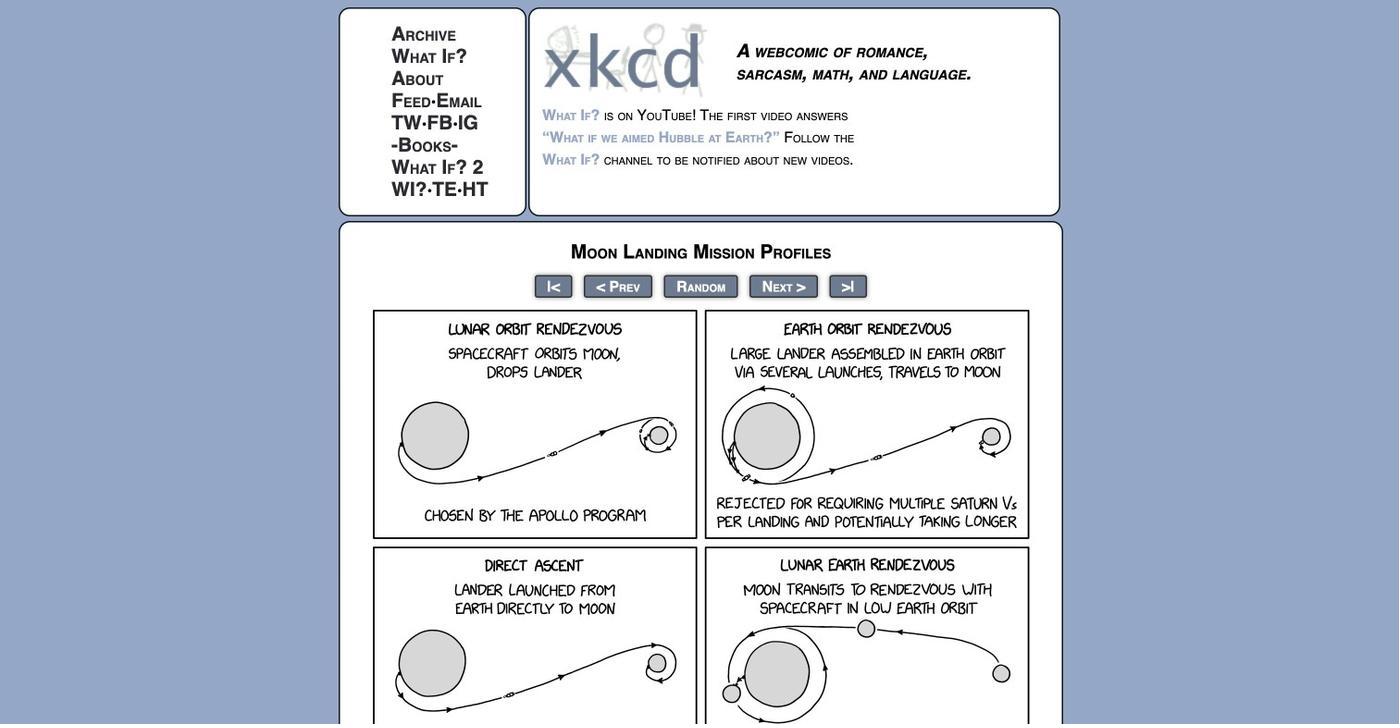 Task type: describe. For each thing, give the bounding box(es) containing it.
moon landing mission profiles image
[[373, 310, 1029, 725]]



Task type: locate. For each thing, give the bounding box(es) containing it.
xkcd.com logo image
[[542, 21, 713, 98]]



